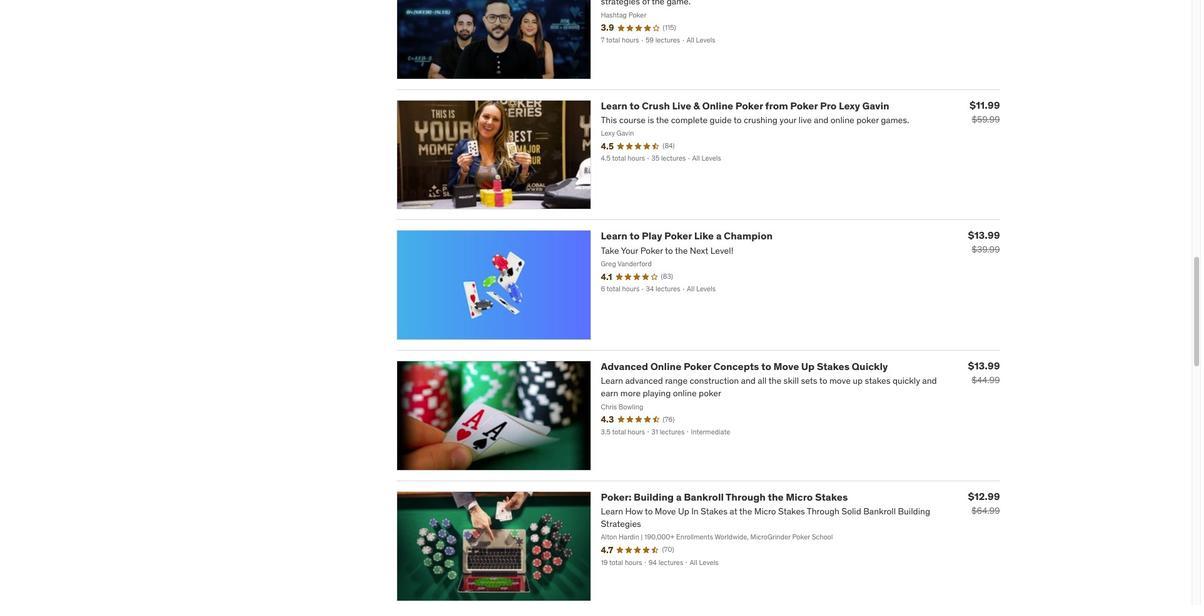 Task type: locate. For each thing, give the bounding box(es) containing it.
a right like
[[716, 230, 722, 242]]

to
[[630, 99, 640, 112], [630, 230, 640, 242], [762, 361, 772, 373]]

0 vertical spatial online
[[702, 99, 733, 112]]

$11.99 $59.99
[[970, 99, 1000, 125]]

&
[[694, 99, 700, 112]]

online
[[702, 99, 733, 112], [651, 361, 682, 373]]

stakes
[[817, 361, 850, 373], [815, 491, 848, 504]]

0 vertical spatial to
[[630, 99, 640, 112]]

learn left crush
[[601, 99, 628, 112]]

quickly
[[852, 361, 888, 373]]

concepts
[[714, 361, 759, 373]]

1 $13.99 from the top
[[968, 229, 1000, 242]]

lexy
[[839, 99, 860, 112]]

up
[[801, 361, 815, 373]]

online right advanced
[[651, 361, 682, 373]]

$13.99 up '$39.99'
[[968, 229, 1000, 242]]

1 vertical spatial to
[[630, 230, 640, 242]]

$13.99
[[968, 229, 1000, 242], [968, 360, 1000, 372]]

champion
[[724, 230, 773, 242]]

advanced
[[601, 361, 648, 373]]

1 learn from the top
[[601, 99, 628, 112]]

a
[[716, 230, 722, 242], [676, 491, 682, 504]]

poker
[[736, 99, 763, 112], [791, 99, 818, 112], [665, 230, 692, 242], [684, 361, 711, 373]]

0 vertical spatial stakes
[[817, 361, 850, 373]]

to for play
[[630, 230, 640, 242]]

2 vertical spatial to
[[762, 361, 772, 373]]

micro
[[786, 491, 813, 504]]

2 $13.99 from the top
[[968, 360, 1000, 372]]

bankroll
[[684, 491, 724, 504]]

poker: building a bankroll through the micro stakes
[[601, 491, 848, 504]]

building
[[634, 491, 674, 504]]

0 vertical spatial $13.99
[[968, 229, 1000, 242]]

0 vertical spatial a
[[716, 230, 722, 242]]

like
[[694, 230, 714, 242]]

$13.99 up $44.99
[[968, 360, 1000, 372]]

online right the "&"
[[702, 99, 733, 112]]

live
[[672, 99, 691, 112]]

poker left like
[[665, 230, 692, 242]]

to left crush
[[630, 99, 640, 112]]

poker: building a bankroll through the micro stakes link
[[601, 491, 848, 504]]

learn left the 'play' at the right of page
[[601, 230, 628, 242]]

1 horizontal spatial a
[[716, 230, 722, 242]]

1 vertical spatial $13.99
[[968, 360, 1000, 372]]

0 vertical spatial learn
[[601, 99, 628, 112]]

1 vertical spatial learn
[[601, 230, 628, 242]]

to left the 'play' at the right of page
[[630, 230, 640, 242]]

stakes for micro
[[815, 491, 848, 504]]

0 horizontal spatial a
[[676, 491, 682, 504]]

stakes right up
[[817, 361, 850, 373]]

stakes right micro
[[815, 491, 848, 504]]

crush
[[642, 99, 670, 112]]

$64.99
[[972, 506, 1000, 517]]

2 learn from the top
[[601, 230, 628, 242]]

to for crush
[[630, 99, 640, 112]]

poker left concepts
[[684, 361, 711, 373]]

through
[[726, 491, 766, 504]]

0 horizontal spatial online
[[651, 361, 682, 373]]

1 vertical spatial stakes
[[815, 491, 848, 504]]

learn
[[601, 99, 628, 112], [601, 230, 628, 242]]

learn for learn to crush live & online poker from poker pro lexy gavin
[[601, 99, 628, 112]]

to left move
[[762, 361, 772, 373]]

a left 'bankroll'
[[676, 491, 682, 504]]

pro
[[820, 99, 837, 112]]

$11.99
[[970, 99, 1000, 111]]



Task type: describe. For each thing, give the bounding box(es) containing it.
$44.99
[[972, 375, 1000, 386]]

$13.99 for advanced online poker concepts to move up stakes quickly
[[968, 360, 1000, 372]]

learn to play poker like a champion link
[[601, 230, 773, 242]]

$13.99 $44.99
[[968, 360, 1000, 386]]

$39.99
[[972, 244, 1000, 256]]

1 vertical spatial a
[[676, 491, 682, 504]]

from
[[766, 99, 788, 112]]

stakes for up
[[817, 361, 850, 373]]

advanced online poker concepts to move up stakes quickly
[[601, 361, 888, 373]]

play
[[642, 230, 662, 242]]

learn to play poker like a champion
[[601, 230, 773, 242]]

1 vertical spatial online
[[651, 361, 682, 373]]

poker left pro
[[791, 99, 818, 112]]

learn for learn to play poker like a champion
[[601, 230, 628, 242]]

$12.99 $64.99
[[968, 491, 1000, 517]]

gavin
[[863, 99, 890, 112]]

$13.99 $39.99
[[968, 229, 1000, 256]]

the
[[768, 491, 784, 504]]

advanced online poker concepts to move up stakes quickly link
[[601, 361, 888, 373]]

poker:
[[601, 491, 632, 504]]

$12.99
[[968, 491, 1000, 503]]

poker left the from
[[736, 99, 763, 112]]

learn to crush live & online poker from poker pro lexy gavin link
[[601, 99, 890, 112]]

1 horizontal spatial online
[[702, 99, 733, 112]]

move
[[774, 361, 799, 373]]

$13.99 for learn to play poker like a champion
[[968, 229, 1000, 242]]

$59.99
[[972, 114, 1000, 125]]

learn to crush live & online poker from poker pro lexy gavin
[[601, 99, 890, 112]]



Task type: vqa. For each thing, say whether or not it's contained in the screenshot.
the bottommost to
yes



